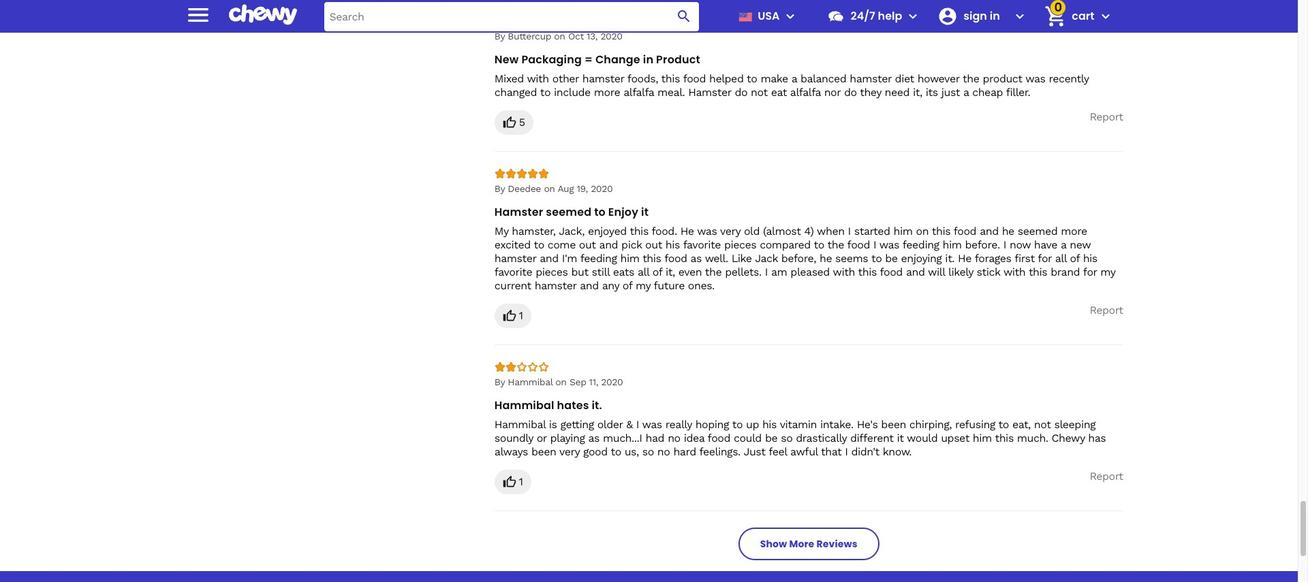 Task type: describe. For each thing, give the bounding box(es) containing it.
enjoy
[[608, 204, 639, 220]]

meal.
[[658, 86, 685, 99]]

help menu image
[[905, 8, 922, 25]]

jack
[[755, 252, 778, 265]]

compared
[[760, 238, 811, 251]]

know.
[[883, 446, 912, 459]]

be inside hamster seemed to enjoy it my hamster, jack, enjoyed this food.  he was very old (almost 4) when i started him on this food and he seemed more excited to come out and pick out his favorite pieces compared to the food i was feeding him before.       i now have a new hamster and i'm feeding him this food as well.  like jack before, he seems to be enjoying it.  he forages first for all of his favorite pieces but still eats all of it, even the pellets.  i am pleased with this food and will likely stick with this brand for my current hamster and any of my future ones.
[[885, 252, 898, 265]]

1 horizontal spatial favorite
[[683, 238, 721, 251]]

and up before. at the right
[[980, 225, 999, 238]]

show more reviews button
[[738, 528, 880, 561]]

any
[[602, 279, 619, 292]]

show
[[760, 538, 787, 551]]

forages
[[975, 252, 1012, 265]]

0 vertical spatial hammibal
[[508, 377, 553, 388]]

i right when at the top of the page
[[848, 225, 851, 238]]

aug
[[558, 183, 574, 194]]

0 vertical spatial feeding
[[903, 238, 939, 251]]

account menu image
[[1012, 8, 1029, 25]]

1 vertical spatial been
[[531, 446, 556, 459]]

i left the am
[[765, 266, 768, 279]]

its
[[926, 86, 938, 99]]

1 button for hammibal hates it.
[[495, 470, 531, 495]]

seems
[[836, 252, 868, 265]]

it inside hammibal hates it. hammibal is getting older & i was really hoping to up his vitamin intake. he's been chirping, refusing to eat, not sleeping soundly or playing as much...i had no idea food could be so drastically different it would upset him this much.  chewy has always been very good to us, so no hard feelings. just feel awful that i didn't know.
[[897, 432, 904, 445]]

eat
[[771, 86, 787, 99]]

2 alfalfa from the left
[[790, 86, 821, 99]]

getting
[[561, 418, 594, 431]]

1 vertical spatial my
[[636, 279, 651, 292]]

hamster inside hamster seemed to enjoy it my hamster, jack, enjoyed this food.  he was very old (almost 4) when i started him on this food and he seemed more excited to come out and pick out his favorite pieces compared to the food i was feeding him before.       i now have a new hamster and i'm feeding him this food as well.  like jack before, he seems to be enjoying it.  he forages first for all of his favorite pieces but still eats all of it, even the pellets.  i am pleased with this food and will likely stick with this brand for my current hamster and any of my future ones.
[[495, 204, 543, 220]]

pick
[[622, 238, 642, 251]]

ones.
[[688, 279, 715, 292]]

hamster down excited
[[495, 252, 536, 265]]

report button for new packaging = change in product
[[1090, 110, 1123, 124]]

this up pick
[[630, 225, 649, 238]]

1 horizontal spatial for
[[1083, 266, 1097, 279]]

him right started
[[894, 225, 913, 238]]

chewy
[[1052, 432, 1085, 445]]

old
[[744, 225, 760, 238]]

it, inside hamster seemed to enjoy it my hamster, jack, enjoyed this food.  he was very old (almost 4) when i started him on this food and he seemed more excited to come out and pick out his favorite pieces compared to the food i was feeding him before.       i now have a new hamster and i'm feeding him this food as well.  like jack before, he seems to be enjoying it.  he forages first for all of his favorite pieces but still eats all of it, even the pellets.  i am pleased with this food and will likely stick with this brand for my current hamster and any of my future ones.
[[666, 266, 675, 279]]

filler.
[[1006, 86, 1031, 99]]

this inside hammibal hates it. hammibal is getting older & i was really hoping to up his vitamin intake. he's been chirping, refusing to eat, not sleeping soundly or playing as much...i had no idea food could be so drastically different it would upset him this much.  chewy has always been very good to us, so no hard feelings. just feel awful that i didn't know.
[[995, 432, 1014, 445]]

chewy support image
[[828, 7, 845, 25]]

just
[[942, 86, 960, 99]]

new
[[495, 52, 519, 67]]

in
[[643, 52, 654, 67]]

other
[[552, 72, 579, 85]]

2 horizontal spatial his
[[1083, 252, 1098, 265]]

report for new packaging = change in product
[[1090, 110, 1123, 123]]

current
[[495, 279, 531, 292]]

report for hammibal hates it.
[[1090, 470, 1123, 483]]

food up even
[[665, 252, 687, 265]]

reviews
[[817, 538, 858, 551]]

0 vertical spatial so
[[781, 432, 793, 445]]

older
[[597, 418, 623, 431]]

by for new
[[495, 31, 505, 41]]

in
[[990, 8, 1000, 24]]

it. inside hamster seemed to enjoy it my hamster, jack, enjoyed this food.  he was very old (almost 4) when i started him on this food and he seemed more excited to come out and pick out his favorite pieces compared to the food i was feeding him before.       i now have a new hamster and i'm feeding him this food as well.  like jack before, he seems to be enjoying it.  he forages first for all of his favorite pieces but still eats all of it, even the pellets.  i am pleased with this food and will likely stick with this brand for my current hamster and any of my future ones.
[[945, 252, 955, 265]]

more inside new packaging = change in product mixed with other hamster foods, this food helped to make a balanced hamster diet however the product was recently changed to include more alfalfa meal. hamster do not eat alfalfa nor do they need it, its just a cheap filler.
[[594, 86, 620, 99]]

11,
[[589, 377, 598, 388]]

the inside new packaging = change in product mixed with other hamster foods, this food helped to make a balanced hamster diet however the product was recently changed to include more alfalfa meal. hamster do not eat alfalfa nor do they need it, its just a cheap filler.
[[963, 72, 980, 85]]

1 horizontal spatial my
[[1101, 266, 1116, 279]]

brand
[[1051, 266, 1080, 279]]

hamster down 'change'
[[582, 72, 624, 85]]

really
[[666, 418, 692, 431]]

didn't
[[851, 446, 880, 459]]

drastically
[[796, 432, 847, 445]]

food inside hammibal hates it. hammibal is getting older & i was really hoping to up his vitamin intake. he's been chirping, refusing to eat, not sleeping soundly or playing as much...i had no idea food could be so drastically different it would upset him this much.  chewy has always been very good to us, so no hard feelings. just feel awful that i didn't know.
[[708, 432, 731, 445]]

be inside hammibal hates it. hammibal is getting older & i was really hoping to up his vitamin intake. he's been chirping, refusing to eat, not sleeping soundly or playing as much...i had no idea food could be so drastically different it would upset him this much.  chewy has always been very good to us, so no hard feelings. just feel awful that i didn't know.
[[765, 432, 778, 445]]

on for it.
[[556, 377, 567, 388]]

5
[[519, 116, 525, 129]]

i right that
[[845, 446, 848, 459]]

this up enjoying
[[932, 225, 951, 238]]

enjoying
[[901, 252, 942, 265]]

1 horizontal spatial he
[[1002, 225, 1015, 238]]

make
[[761, 72, 788, 85]]

1 alfalfa from the left
[[624, 86, 654, 99]]

food.
[[652, 225, 677, 238]]

0 vertical spatial he
[[681, 225, 694, 238]]

0 horizontal spatial so
[[642, 446, 654, 459]]

us,
[[625, 446, 639, 459]]

items image
[[1044, 4, 1068, 28]]

1 out from the left
[[579, 238, 596, 251]]

they
[[860, 86, 882, 99]]

cheap
[[973, 86, 1003, 99]]

hamster up they
[[850, 72, 892, 85]]

feel
[[769, 446, 787, 459]]

balanced
[[801, 72, 847, 85]]

0 vertical spatial a
[[792, 72, 797, 85]]

i down started
[[874, 238, 876, 251]]

idea
[[684, 432, 705, 445]]

future
[[654, 279, 685, 292]]

i right &
[[636, 418, 639, 431]]

food down enjoying
[[880, 266, 903, 279]]

0 vertical spatial his
[[666, 238, 680, 251]]

packaging
[[522, 52, 582, 67]]

much...i
[[603, 432, 642, 445]]

like
[[732, 252, 752, 265]]

hoping
[[696, 418, 729, 431]]

mixed
[[495, 72, 524, 85]]

1 horizontal spatial a
[[964, 86, 969, 99]]

but
[[571, 266, 588, 279]]

this down first
[[1029, 266, 1048, 279]]

intake.
[[820, 418, 854, 431]]

different
[[850, 432, 894, 445]]

1 horizontal spatial seemed
[[1018, 225, 1058, 238]]

chewy home image
[[229, 0, 297, 30]]

2 vertical spatial hammibal
[[495, 418, 546, 431]]

hamster seemed to enjoy it my hamster, jack, enjoyed this food.  he was very old (almost 4) when i started him on this food and he seemed more excited to come out and pick out his favorite pieces compared to the food i was feeding him before.       i now have a new hamster and i'm feeding him this food as well.  like jack before, he seems to be enjoying it.  he forages first for all of his favorite pieces but still eats all of it, even the pellets.  i am pleased with this food and will likely stick with this brand for my current hamster and any of my future ones.
[[495, 204, 1116, 292]]

hard
[[674, 446, 696, 459]]

him down pick
[[620, 252, 640, 265]]

and down the come at the top left
[[540, 252, 559, 265]]

my
[[495, 225, 509, 238]]

was down started
[[880, 238, 900, 251]]

hates
[[557, 398, 589, 414]]

2 vertical spatial of
[[623, 279, 632, 292]]

with inside new packaging = change in product mixed with other hamster foods, this food helped to make a balanced hamster diet however the product was recently changed to include more alfalfa meal. hamster do not eat alfalfa nor do they need it, its just a cheap filler.
[[527, 72, 549, 85]]

to down the "much...i"
[[611, 446, 621, 459]]

was up well. on the top right
[[697, 225, 717, 238]]

recently
[[1049, 72, 1089, 85]]

4)
[[804, 225, 814, 238]]

report button for hammibal hates it.
[[1090, 470, 1123, 484]]

1 vertical spatial all
[[638, 266, 649, 279]]

his inside hammibal hates it. hammibal is getting older & i was really hoping to up his vitamin intake. he's been chirping, refusing to eat, not sleeping soundly or playing as much...i had no idea food could be so drastically different it would upset him this much.  chewy has always been very good to us, so no hard feelings. just feel awful that i didn't know.
[[762, 418, 777, 431]]

soundly
[[495, 432, 533, 445]]

1 vertical spatial of
[[653, 266, 662, 279]]

sleeping
[[1054, 418, 1096, 431]]

playing
[[550, 432, 585, 445]]

food up before. at the right
[[954, 225, 977, 238]]

menu image
[[184, 1, 212, 28]]

cart menu image
[[1097, 8, 1114, 25]]

help
[[878, 8, 902, 24]]

and down enjoying
[[906, 266, 925, 279]]

hammibal hates it. hammibal is getting older & i was really hoping to up his vitamin intake. he's been chirping, refusing to eat, not sleeping soundly or playing as much...i had no idea food could be so drastically different it would upset him this much.  chewy has always been very good to us, so no hard feelings. just feel awful that i didn't know.
[[495, 398, 1106, 459]]

was inside new packaging = change in product mixed with other hamster foods, this food helped to make a balanced hamster diet however the product was recently changed to include more alfalfa meal. hamster do not eat alfalfa nor do they need it, its just a cheap filler.
[[1026, 72, 1046, 85]]

feelings.
[[699, 446, 741, 459]]

before.
[[965, 238, 1000, 251]]

5 button
[[495, 110, 533, 135]]

to down when at the top of the page
[[814, 238, 824, 251]]

excited
[[495, 238, 531, 251]]

would
[[907, 432, 938, 445]]

was inside hammibal hates it. hammibal is getting older & i was really hoping to up his vitamin intake. he's been chirping, refusing to eat, not sleeping soundly or playing as much...i had no idea food could be so drastically different it would upset him this much.  chewy has always been very good to us, so no hard feelings. just feel awful that i didn't know.
[[642, 418, 662, 431]]

sign in
[[964, 8, 1000, 24]]

foods,
[[627, 72, 658, 85]]

as inside hamster seemed to enjoy it my hamster, jack, enjoyed this food.  he was very old (almost 4) when i started him on this food and he seemed more excited to come out and pick out his favorite pieces compared to the food i was feeding him before.       i now have a new hamster and i'm feeding him this food as well.  like jack before, he seems to be enjoying it.  he forages first for all of his favorite pieces but still eats all of it, even the pellets.  i am pleased with this food and will likely stick with this brand for my current hamster and any of my future ones.
[[691, 252, 702, 265]]

have
[[1034, 238, 1058, 251]]

is
[[549, 418, 557, 431]]

jack,
[[559, 225, 585, 238]]

awful
[[791, 446, 818, 459]]

1 vertical spatial the
[[828, 238, 844, 251]]

not inside new packaging = change in product mixed with other hamster foods, this food helped to make a balanced hamster diet however the product was recently changed to include more alfalfa meal. hamster do not eat alfalfa nor do they need it, its just a cheap filler.
[[751, 86, 768, 99]]

well.
[[705, 252, 728, 265]]

this down food.
[[643, 252, 661, 265]]

menu image
[[783, 8, 799, 25]]

upset
[[941, 432, 970, 445]]

by buttercup on oct 13, 2020
[[495, 31, 622, 41]]

very inside hammibal hates it. hammibal is getting older & i was really hoping to up his vitamin intake. he's been chirping, refusing to eat, not sleeping soundly or playing as much...i had no idea food could be so drastically different it would upset him this much.  chewy has always been very good to us, so no hard feelings. just feel awful that i didn't know.
[[559, 446, 580, 459]]

=
[[585, 52, 593, 67]]

nor
[[824, 86, 841, 99]]

2 out from the left
[[645, 238, 662, 251]]

up
[[746, 418, 759, 431]]

include
[[554, 86, 591, 99]]

by for hamster
[[495, 183, 505, 194]]



Task type: locate. For each thing, give the bounding box(es) containing it.
show more reviews
[[760, 538, 858, 551]]

1 by from the top
[[495, 31, 505, 41]]

1 horizontal spatial with
[[833, 266, 855, 279]]

very inside hamster seemed to enjoy it my hamster, jack, enjoyed this food.  he was very old (almost 4) when i started him on this food and he seemed more excited to come out and pick out his favorite pieces compared to the food i was feeding him before.       i now have a new hamster and i'm feeding him this food as well.  like jack before, he seems to be enjoying it.  he forages first for all of his favorite pieces but still eats all of it, even the pellets.  i am pleased with this food and will likely stick with this brand for my current hamster and any of my future ones.
[[720, 225, 741, 238]]

be
[[885, 252, 898, 265], [765, 432, 778, 445]]

0 horizontal spatial feeding
[[580, 252, 617, 265]]

to
[[747, 72, 757, 85], [540, 86, 551, 99], [594, 204, 606, 220], [534, 238, 544, 251], [814, 238, 824, 251], [872, 252, 882, 265], [732, 418, 743, 431], [999, 418, 1009, 431], [611, 446, 621, 459]]

0 horizontal spatial be
[[765, 432, 778, 445]]

with down first
[[1004, 266, 1026, 279]]

2 vertical spatial a
[[1061, 238, 1067, 251]]

to left "up"
[[732, 418, 743, 431]]

been down or
[[531, 446, 556, 459]]

13,
[[587, 31, 598, 41]]

1 vertical spatial for
[[1083, 266, 1097, 279]]

2 1 from the top
[[519, 476, 523, 489]]

will
[[928, 266, 945, 279]]

0 horizontal spatial more
[[594, 86, 620, 99]]

he up now
[[1002, 225, 1015, 238]]

0 vertical spatial pieces
[[724, 238, 757, 251]]

not
[[751, 86, 768, 99], [1034, 418, 1051, 431]]

0 vertical spatial it,
[[913, 86, 923, 99]]

&
[[626, 418, 633, 431]]

of down the eats
[[623, 279, 632, 292]]

1 down current
[[519, 309, 523, 322]]

1 vertical spatial no
[[657, 446, 670, 459]]

2 horizontal spatial of
[[1070, 252, 1080, 265]]

1 vertical spatial report button
[[1090, 304, 1123, 317]]

feeding up enjoying
[[903, 238, 939, 251]]

2020 right 19,
[[591, 183, 613, 194]]

0 horizontal spatial he
[[681, 225, 694, 238]]

2 vertical spatial the
[[705, 266, 722, 279]]

1 horizontal spatial he
[[958, 252, 972, 265]]

by deedee on aug 19, 2020
[[495, 183, 613, 194]]

for right brand
[[1083, 266, 1097, 279]]

him
[[894, 225, 913, 238], [943, 238, 962, 251], [620, 252, 640, 265], [973, 432, 992, 445]]

he
[[681, 225, 694, 238], [958, 252, 972, 265]]

0 horizontal spatial with
[[527, 72, 549, 85]]

1 1 from the top
[[519, 309, 523, 322]]

hamster down deedee in the top of the page
[[495, 204, 543, 220]]

2 vertical spatial report
[[1090, 470, 1123, 483]]

to left make on the right of page
[[747, 72, 757, 85]]

has
[[1088, 432, 1106, 445]]

this down eat,
[[995, 432, 1014, 445]]

new packaging = change in product mixed with other hamster foods, this food helped to make a balanced hamster diet however the product was recently changed to include more alfalfa meal. hamster do not eat alfalfa nor do they need it, its just a cheap filler.
[[495, 52, 1089, 99]]

0 horizontal spatial out
[[579, 238, 596, 251]]

i
[[848, 225, 851, 238], [874, 238, 876, 251], [1004, 238, 1006, 251], [765, 266, 768, 279], [636, 418, 639, 431], [845, 446, 848, 459]]

1 horizontal spatial more
[[1061, 225, 1087, 238]]

1 vertical spatial by
[[495, 183, 505, 194]]

1 report from the top
[[1090, 110, 1123, 123]]

this down seems
[[858, 266, 877, 279]]

food inside new packaging = change in product mixed with other hamster foods, this food helped to make a balanced hamster diet however the product was recently changed to include more alfalfa meal. hamster do not eat alfalfa nor do they need it, its just a cheap filler.
[[683, 72, 706, 85]]

a left new on the right top
[[1061, 238, 1067, 251]]

out down jack,
[[579, 238, 596, 251]]

hamster
[[688, 86, 731, 99], [495, 204, 543, 220]]

1 vertical spatial so
[[642, 446, 654, 459]]

2 vertical spatial by
[[495, 377, 505, 388]]

started
[[854, 225, 890, 238]]

as inside hammibal hates it. hammibal is getting older & i was really hoping to up his vitamin intake. he's been chirping, refusing to eat, not sleeping soundly or playing as much...i had no idea food could be so drastically different it would upset him this much.  chewy has always been very good to us, so no hard feelings. just feel awful that i didn't know.
[[588, 432, 600, 445]]

0 vertical spatial it.
[[945, 252, 955, 265]]

he up the 'likely'
[[958, 252, 972, 265]]

report for hamster seemed to enjoy it
[[1090, 304, 1123, 317]]

all
[[1055, 252, 1067, 265], [638, 266, 649, 279]]

1 vertical spatial 1 button
[[495, 470, 531, 495]]

by up new
[[495, 31, 505, 41]]

by left deedee in the top of the page
[[495, 183, 505, 194]]

hammibal
[[508, 377, 553, 388], [495, 398, 554, 414], [495, 418, 546, 431]]

1 horizontal spatial his
[[762, 418, 777, 431]]

and down but
[[580, 279, 599, 292]]

0 horizontal spatial all
[[638, 266, 649, 279]]

food up feelings.
[[708, 432, 731, 445]]

all right the eats
[[638, 266, 649, 279]]

favorite up current
[[495, 266, 532, 279]]

however
[[918, 72, 960, 85]]

the down when at the top of the page
[[828, 238, 844, 251]]

still
[[592, 266, 610, 279]]

report button for hamster seemed to enjoy it
[[1090, 304, 1123, 317]]

2020 for =
[[601, 31, 622, 41]]

him inside hammibal hates it. hammibal is getting older & i was really hoping to up his vitamin intake. he's been chirping, refusing to eat, not sleeping soundly or playing as much...i had no idea food could be so drastically different it would upset him this much.  chewy has always been very good to us, so no hard feelings. just feel awful that i didn't know.
[[973, 432, 992, 445]]

oct
[[568, 31, 584, 41]]

his down new on the right top
[[1083, 252, 1098, 265]]

favorite up well. on the top right
[[683, 238, 721, 251]]

so up "feel"
[[781, 432, 793, 445]]

no down 'had'
[[657, 446, 670, 459]]

it inside hamster seemed to enjoy it my hamster, jack, enjoyed this food.  he was very old (almost 4) when i started him on this food and he seemed more excited to come out and pick out his favorite pieces compared to the food i was feeding him before.       i now have a new hamster and i'm feeding him this food as well.  like jack before, he seems to be enjoying it.  he forages first for all of his favorite pieces but still eats all of it, even the pellets.  i am pleased with this food and will likely stick with this brand for my current hamster and any of my future ones.
[[641, 204, 649, 220]]

am
[[771, 266, 787, 279]]

by for hammibal
[[495, 377, 505, 388]]

1 for hamster
[[519, 309, 523, 322]]

to right seems
[[872, 252, 882, 265]]

i'm
[[562, 252, 577, 265]]

1 for hammibal
[[519, 476, 523, 489]]

or
[[537, 432, 547, 445]]

new
[[1070, 238, 1091, 251]]

2020 for it.
[[601, 377, 623, 388]]

hamster inside new packaging = change in product mixed with other hamster foods, this food helped to make a balanced hamster diet however the product was recently changed to include more alfalfa meal. hamster do not eat alfalfa nor do they need it, its just a cheap filler.
[[688, 86, 731, 99]]

1 vertical spatial he
[[958, 252, 972, 265]]

1 do from the left
[[735, 86, 748, 99]]

to left 'include'
[[540, 86, 551, 99]]

he right food.
[[681, 225, 694, 238]]

0 vertical spatial seemed
[[546, 204, 592, 220]]

2 by from the top
[[495, 183, 505, 194]]

a
[[792, 72, 797, 85], [964, 86, 969, 99], [1061, 238, 1067, 251]]

more
[[789, 538, 815, 551]]

1 horizontal spatial very
[[720, 225, 741, 238]]

the down well. on the top right
[[705, 266, 722, 279]]

1 vertical spatial feeding
[[580, 252, 617, 265]]

3 report button from the top
[[1090, 470, 1123, 484]]

0 vertical spatial report
[[1090, 110, 1123, 123]]

of down new on the right top
[[1070, 252, 1080, 265]]

his
[[666, 238, 680, 251], [1083, 252, 1098, 265], [762, 418, 777, 431]]

1 horizontal spatial as
[[691, 252, 702, 265]]

19,
[[577, 183, 588, 194]]

to left eat,
[[999, 418, 1009, 431]]

0 vertical spatial by
[[495, 31, 505, 41]]

now
[[1010, 238, 1031, 251]]

1 horizontal spatial pieces
[[724, 238, 757, 251]]

a inside hamster seemed to enjoy it my hamster, jack, enjoyed this food.  he was very old (almost 4) when i started him on this food and he seemed more excited to come out and pick out his favorite pieces compared to the food i was feeding him before.       i now have a new hamster and i'm feeding him this food as well.  like jack before, he seems to be enjoying it.  he forages first for all of his favorite pieces but still eats all of it, even the pellets.  i am pleased with this food and will likely stick with this brand for my current hamster and any of my future ones.
[[1061, 238, 1067, 251]]

eat,
[[1013, 418, 1031, 431]]

usa button
[[734, 0, 799, 33]]

1 vertical spatial favorite
[[495, 266, 532, 279]]

2 horizontal spatial with
[[1004, 266, 1026, 279]]

0 vertical spatial for
[[1038, 252, 1052, 265]]

out down food.
[[645, 238, 662, 251]]

0 vertical spatial 1
[[519, 309, 523, 322]]

food down product
[[683, 72, 706, 85]]

deedee
[[508, 183, 541, 194]]

1 1 button from the top
[[495, 304, 531, 328]]

product
[[656, 52, 700, 67]]

1 horizontal spatial of
[[653, 266, 662, 279]]

pieces down i'm
[[536, 266, 568, 279]]

1 horizontal spatial it,
[[913, 86, 923, 99]]

1 horizontal spatial all
[[1055, 252, 1067, 265]]

on left oct
[[554, 31, 565, 41]]

change
[[595, 52, 640, 67]]

for
[[1038, 252, 1052, 265], [1083, 266, 1097, 279]]

1 vertical spatial seemed
[[1018, 225, 1058, 238]]

1 horizontal spatial do
[[844, 86, 857, 99]]

on for to
[[544, 183, 555, 194]]

0 horizontal spatial the
[[705, 266, 722, 279]]

my left future
[[636, 279, 651, 292]]

1 vertical spatial very
[[559, 446, 580, 459]]

and down enjoyed
[[599, 238, 618, 251]]

1 vertical spatial more
[[1061, 225, 1087, 238]]

more up new on the right top
[[1061, 225, 1087, 238]]

0 vertical spatial favorite
[[683, 238, 721, 251]]

on
[[554, 31, 565, 41], [544, 183, 555, 194], [916, 225, 929, 238], [556, 377, 567, 388]]

0 horizontal spatial his
[[666, 238, 680, 251]]

seemed up jack,
[[546, 204, 592, 220]]

hamster down the helped
[[688, 86, 731, 99]]

come
[[548, 238, 576, 251]]

2 horizontal spatial a
[[1061, 238, 1067, 251]]

0 vertical spatial of
[[1070, 252, 1080, 265]]

so
[[781, 432, 793, 445], [642, 446, 654, 459]]

this up meal.
[[661, 72, 680, 85]]

1 button for hamster seemed to enjoy it
[[495, 304, 531, 328]]

enjoyed
[[588, 225, 627, 238]]

0 horizontal spatial of
[[623, 279, 632, 292]]

3 by from the top
[[495, 377, 505, 388]]

with down packaging
[[527, 72, 549, 85]]

alfalfa
[[624, 86, 654, 99], [790, 86, 821, 99]]

it. up older
[[592, 398, 602, 414]]

1 vertical spatial his
[[1083, 252, 1098, 265]]

0 vertical spatial 1 button
[[495, 304, 531, 328]]

his right "up"
[[762, 418, 777, 431]]

24/7 help link
[[822, 0, 902, 33]]

was up 'had'
[[642, 418, 662, 431]]

0 horizontal spatial he
[[820, 252, 832, 265]]

0 vertical spatial it
[[641, 204, 649, 220]]

0 horizontal spatial seemed
[[546, 204, 592, 220]]

Product search field
[[324, 2, 699, 31]]

good
[[583, 446, 608, 459]]

it, inside new packaging = change in product mixed with other hamster foods, this food helped to make a balanced hamster diet however the product was recently changed to include more alfalfa meal. hamster do not eat alfalfa nor do they need it, its just a cheap filler.
[[913, 86, 923, 99]]

1 button down current
[[495, 304, 531, 328]]

0 horizontal spatial for
[[1038, 252, 1052, 265]]

my right brand
[[1101, 266, 1116, 279]]

need
[[885, 86, 910, 99]]

could
[[734, 432, 762, 445]]

1 horizontal spatial be
[[885, 252, 898, 265]]

do right nor
[[844, 86, 857, 99]]

1 horizontal spatial been
[[881, 418, 906, 431]]

0 vertical spatial as
[[691, 252, 702, 265]]

to up enjoyed
[[594, 204, 606, 220]]

1 vertical spatial a
[[964, 86, 969, 99]]

it, left its
[[913, 86, 923, 99]]

it. up the 'likely'
[[945, 252, 955, 265]]

2020 for to
[[591, 183, 613, 194]]

he up pleased at the top right
[[820, 252, 832, 265]]

stick
[[977, 266, 1001, 279]]

with down seems
[[833, 266, 855, 279]]

0 vertical spatial been
[[881, 418, 906, 431]]

0 horizontal spatial it.
[[592, 398, 602, 414]]

1 down the always
[[519, 476, 523, 489]]

my
[[1101, 266, 1116, 279], [636, 279, 651, 292]]

not left the eat
[[751, 86, 768, 99]]

2 report from the top
[[1090, 304, 1123, 317]]

1 vertical spatial report
[[1090, 304, 1123, 317]]

on for =
[[554, 31, 565, 41]]

1 vertical spatial it,
[[666, 266, 675, 279]]

1 horizontal spatial feeding
[[903, 238, 939, 251]]

on inside hamster seemed to enjoy it my hamster, jack, enjoyed this food.  he was very old (almost 4) when i started him on this food and he seemed more excited to come out and pick out his favorite pieces compared to the food i was feeding him before.       i now have a new hamster and i'm feeding him this food as well.  like jack before, he seems to be enjoying it.  he forages first for all of his favorite pieces but still eats all of it, even the pellets.  i am pleased with this food and will likely stick with this brand for my current hamster and any of my future ones.
[[916, 225, 929, 238]]

pieces
[[724, 238, 757, 251], [536, 266, 568, 279]]

pleased
[[791, 266, 830, 279]]

chirping,
[[910, 418, 952, 431]]

this
[[661, 72, 680, 85], [630, 225, 649, 238], [932, 225, 951, 238], [643, 252, 661, 265], [858, 266, 877, 279], [1029, 266, 1048, 279], [995, 432, 1014, 445]]

do down the helped
[[735, 86, 748, 99]]

he's
[[857, 418, 878, 431]]

refusing
[[955, 418, 996, 431]]

1 vertical spatial pieces
[[536, 266, 568, 279]]

3 report from the top
[[1090, 470, 1123, 483]]

been up different
[[881, 418, 906, 431]]

0 horizontal spatial been
[[531, 446, 556, 459]]

it. inside hammibal hates it. hammibal is getting older & i was really hoping to up his vitamin intake. he's been chirping, refusing to eat, not sleeping soundly or playing as much...i had no idea food could be so drastically different it would upset him this much.  chewy has always been very good to us, so no hard feelings. just feel awful that i didn't know.
[[592, 398, 602, 414]]

1 report button from the top
[[1090, 110, 1123, 124]]

that
[[821, 446, 842, 459]]

this inside new packaging = change in product mixed with other hamster foods, this food helped to make a balanced hamster diet however the product was recently changed to include more alfalfa meal. hamster do not eat alfalfa nor do they need it, its just a cheap filler.
[[661, 72, 680, 85]]

0 vertical spatial the
[[963, 72, 980, 85]]

0 horizontal spatial it,
[[666, 266, 675, 279]]

food up seems
[[847, 238, 870, 251]]

submit search image
[[676, 8, 693, 25]]

seemed up have
[[1018, 225, 1058, 238]]

to down hamster,
[[534, 238, 544, 251]]

was
[[1026, 72, 1046, 85], [697, 225, 717, 238], [880, 238, 900, 251], [642, 418, 662, 431]]

very
[[720, 225, 741, 238], [559, 446, 580, 459]]

always
[[495, 446, 528, 459]]

0 vertical spatial 2020
[[601, 31, 622, 41]]

the up cheap
[[963, 72, 980, 85]]

1 vertical spatial not
[[1034, 418, 1051, 431]]

0 horizontal spatial my
[[636, 279, 651, 292]]

1 vertical spatial he
[[820, 252, 832, 265]]

it
[[641, 204, 649, 220], [897, 432, 904, 445]]

Search text field
[[324, 2, 699, 31]]

alfalfa down balanced
[[790, 86, 821, 99]]

he
[[1002, 225, 1015, 238], [820, 252, 832, 265]]

even
[[678, 266, 702, 279]]

him up the 'likely'
[[943, 238, 962, 251]]

for down have
[[1038, 252, 1052, 265]]

it.
[[945, 252, 955, 265], [592, 398, 602, 414]]

it, up future
[[666, 266, 675, 279]]

first
[[1015, 252, 1035, 265]]

not inside hammibal hates it. hammibal is getting older & i was really hoping to up his vitamin intake. he's been chirping, refusing to eat, not sleeping soundly or playing as much...i had no idea food could be so drastically different it would upset him this much.  chewy has always been very good to us, so no hard feelings. just feel awful that i didn't know.
[[1034, 418, 1051, 431]]

cart link
[[1039, 0, 1095, 33]]

0 vertical spatial hamster
[[688, 86, 731, 99]]

24/7 help
[[851, 8, 902, 24]]

feeding up still
[[580, 252, 617, 265]]

1 horizontal spatial so
[[781, 432, 793, 445]]

on left aug
[[544, 183, 555, 194]]

alfalfa down foods,
[[624, 86, 654, 99]]

2020 right 13,
[[601, 31, 622, 41]]

1 vertical spatial 1
[[519, 476, 523, 489]]

0 horizontal spatial a
[[792, 72, 797, 85]]

hamster down but
[[535, 279, 577, 292]]

0 vertical spatial no
[[668, 432, 681, 445]]

with
[[527, 72, 549, 85], [833, 266, 855, 279], [1004, 266, 1026, 279]]

him down refusing
[[973, 432, 992, 445]]

0 vertical spatial not
[[751, 86, 768, 99]]

1 button
[[495, 304, 531, 328], [495, 470, 531, 495]]

2 report button from the top
[[1090, 304, 1123, 317]]

0 horizontal spatial not
[[751, 86, 768, 99]]

more inside hamster seemed to enjoy it my hamster, jack, enjoyed this food.  he was very old (almost 4) when i started him on this food and he seemed more excited to come out and pick out his favorite pieces compared to the food i was feeding him before.       i now have a new hamster and i'm feeding him this food as well.  like jack before, he seems to be enjoying it.  he forages first for all of his favorite pieces but still eats all of it, even the pellets.  i am pleased with this food and will likely stick with this brand for my current hamster and any of my future ones.
[[1061, 225, 1087, 238]]

1 vertical spatial hammibal
[[495, 398, 554, 414]]

1 vertical spatial 2020
[[591, 183, 613, 194]]

i left now
[[1004, 238, 1006, 251]]

a right just
[[964, 86, 969, 99]]

1 vertical spatial hamster
[[495, 204, 543, 220]]

1 button down the always
[[495, 470, 531, 495]]

0 vertical spatial all
[[1055, 252, 1067, 265]]

pieces up "like"
[[724, 238, 757, 251]]

of up future
[[653, 266, 662, 279]]

0 vertical spatial he
[[1002, 225, 1015, 238]]

2 1 button from the top
[[495, 470, 531, 495]]

1 horizontal spatial it.
[[945, 252, 955, 265]]

out
[[579, 238, 596, 251], [645, 238, 662, 251]]

0 horizontal spatial do
[[735, 86, 748, 99]]

was up filler.
[[1026, 72, 1046, 85]]

when
[[817, 225, 845, 238]]

2 do from the left
[[844, 86, 857, 99]]

1 horizontal spatial alfalfa
[[790, 86, 821, 99]]

all up brand
[[1055, 252, 1067, 265]]

2020 right 11,
[[601, 377, 623, 388]]



Task type: vqa. For each thing, say whether or not it's contained in the screenshot.
as
yes



